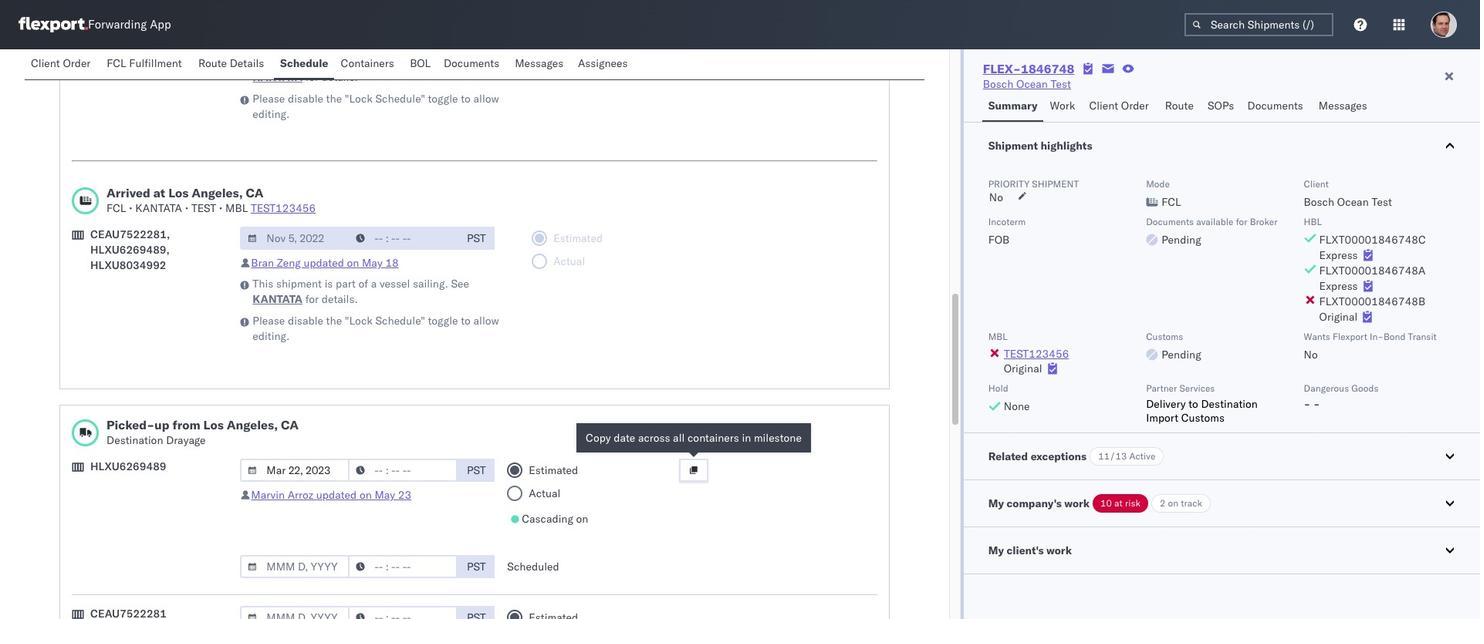 Task type: vqa. For each thing, say whether or not it's contained in the screenshot.
KANTATA LINK to the top
yes



Task type: describe. For each thing, give the bounding box(es) containing it.
bond
[[1384, 331, 1406, 343]]

order for rightmost client order button
[[1121, 99, 1149, 113]]

2 on track
[[1160, 498, 1203, 509]]

estimated
[[529, 464, 578, 478]]

1 schedule" from the top
[[375, 92, 425, 106]]

pending for customs
[[1162, 348, 1202, 362]]

in
[[742, 431, 751, 445]]

1 vertical spatial to
[[461, 314, 471, 328]]

route for route details
[[198, 56, 227, 70]]

services
[[1180, 383, 1215, 394]]

work for my client's work
[[1047, 544, 1072, 558]]

schedule
[[280, 56, 328, 70]]

documents for documents available for broker
[[1146, 216, 1194, 228]]

containers button
[[335, 49, 404, 80]]

zeng
[[277, 256, 301, 270]]

company's
[[1007, 497, 1062, 511]]

dangerous
[[1304, 383, 1349, 394]]

highlights
[[1041, 139, 1093, 153]]

picked-
[[107, 418, 154, 433]]

shipment
[[989, 139, 1038, 153]]

ca inside picked-up from los angeles, ca destination drayage
[[281, 418, 299, 433]]

1 horizontal spatial client
[[1089, 99, 1119, 113]]

client order for rightmost client order button
[[1089, 99, 1149, 113]]

copy date across all containers in milestone
[[586, 431, 802, 445]]

fcl for fcl
[[1162, 195, 1181, 209]]

flex-1846748
[[983, 61, 1075, 76]]

drayage
[[166, 434, 206, 448]]

may for 18
[[362, 256, 383, 270]]

pending for documents available for broker
[[1162, 233, 1202, 247]]

client's
[[1007, 544, 1044, 558]]

updated for zeng
[[304, 256, 344, 270]]

1 this from the top
[[253, 55, 273, 69]]

angeles, inside picked-up from los angeles, ca destination drayage
[[227, 418, 278, 433]]

bol
[[410, 56, 431, 70]]

2 is from the top
[[325, 277, 333, 291]]

1 -- : -- -- text field from the top
[[348, 227, 458, 250]]

shipment for first kantata "link" from the bottom
[[276, 277, 322, 291]]

0 horizontal spatial test123456 button
[[251, 201, 316, 215]]

1 disable from the top
[[288, 92, 323, 106]]

all
[[673, 431, 685, 445]]

1 vertical spatial shipment
[[1032, 178, 1079, 190]]

transit
[[1408, 331, 1437, 343]]

1 editing. from the top
[[253, 107, 290, 121]]

0 vertical spatial documents button
[[438, 49, 509, 80]]

hbl
[[1304, 216, 1322, 228]]

fulfillment
[[129, 56, 182, 70]]

1 hlxu6269489, from the top
[[90, 21, 170, 35]]

1 vertical spatial for
[[1236, 216, 1248, 228]]

2 vertical spatial for
[[305, 293, 319, 306]]

risk
[[1125, 498, 1141, 509]]

in-
[[1370, 331, 1384, 343]]

1 details. from the top
[[322, 70, 358, 84]]

this shipment is part of a vessel sailing. see kantata for details. for 2nd kantata "link" from the bottom
[[253, 55, 469, 84]]

1 toggle from the top
[[428, 92, 458, 106]]

flxt00001846748a
[[1320, 264, 1426, 278]]

broker
[[1250, 216, 1278, 228]]

actual
[[529, 487, 561, 501]]

my client's work
[[989, 544, 1072, 558]]

1 horizontal spatial messages button
[[1313, 92, 1376, 122]]

summary button
[[982, 92, 1044, 122]]

0 vertical spatial no
[[989, 191, 1003, 205]]

forwarding app link
[[19, 17, 171, 32]]

of for first kantata "link" from the bottom
[[359, 277, 368, 291]]

0 vertical spatial customs
[[1146, 331, 1183, 343]]

pst for 18
[[467, 232, 486, 245]]

shipment for 2nd kantata "link" from the bottom
[[276, 55, 322, 69]]

1 ceau7522281, from the top
[[90, 5, 170, 19]]

2 ceau7522281, hlxu6269489, hlxu8034992 from the top
[[90, 228, 170, 272]]

incoterm
[[989, 216, 1026, 228]]

destination inside partner services delivery to destination import customs
[[1201, 398, 1258, 411]]

bran zeng updated on may 18
[[251, 256, 399, 270]]

2 vertical spatial kantata
[[253, 293, 303, 306]]

cascading
[[522, 513, 573, 526]]

los inside picked-up from los angeles, ca destination drayage
[[203, 418, 224, 433]]

1 sailing. from the top
[[413, 55, 448, 69]]

1 vertical spatial mbl
[[989, 331, 1008, 343]]

marvin arroz updated on may 23
[[251, 489, 412, 502]]

test inside client bosch ocean test incoterm fob
[[1372, 195, 1392, 209]]

2 kantata link from the top
[[253, 292, 303, 307]]

1 ceau7522281, hlxu6269489, hlxu8034992 from the top
[[90, 5, 170, 50]]

2 the from the top
[[326, 314, 342, 328]]

flexport
[[1333, 331, 1368, 343]]

to inside partner services delivery to destination import customs
[[1189, 398, 1199, 411]]

date
[[614, 431, 635, 445]]

summary
[[989, 99, 1038, 113]]

arrived at los angeles, ca fcl • kantata • test • mbl test123456
[[107, 185, 316, 215]]

2 this from the top
[[253, 277, 273, 291]]

0 vertical spatial original
[[1320, 310, 1358, 324]]

2 hlxu6269489, from the top
[[90, 243, 170, 257]]

1 a from the top
[[371, 55, 377, 69]]

0 vertical spatial for
[[305, 70, 319, 84]]

3 pst from the top
[[467, 560, 486, 574]]

10 at risk
[[1101, 498, 1141, 509]]

sops
[[1208, 99, 1234, 113]]

23
[[398, 489, 412, 502]]

1 please disable the "lock schedule" toggle to allow editing. from the top
[[253, 92, 499, 121]]

arrived
[[107, 185, 150, 201]]

1846748
[[1021, 61, 1075, 76]]

on left '23'
[[360, 489, 372, 502]]

2 a from the top
[[371, 277, 377, 291]]

0 vertical spatial kantata
[[253, 70, 303, 84]]

11/13 active
[[1099, 451, 1156, 462]]

bran
[[251, 256, 274, 270]]

track
[[1181, 498, 1203, 509]]

containers
[[341, 56, 394, 70]]

none
[[1004, 400, 1030, 414]]

test
[[191, 201, 216, 215]]

from
[[172, 418, 200, 433]]

2 disable from the top
[[288, 314, 323, 328]]

documents for the top documents button
[[444, 56, 500, 70]]

route details button
[[192, 49, 274, 80]]

0 horizontal spatial client
[[31, 56, 60, 70]]

route details
[[198, 56, 264, 70]]

1 allow from the top
[[474, 92, 499, 106]]

assignees
[[578, 56, 628, 70]]

work
[[1050, 99, 1075, 113]]

0 vertical spatial test
[[1051, 77, 1071, 91]]

2 toggle from the top
[[428, 314, 458, 328]]

flex-1846748 link
[[983, 61, 1075, 76]]

picked-up from los angeles, ca destination drayage
[[107, 418, 299, 448]]

arroz
[[288, 489, 314, 502]]

1 vertical spatial messages
[[1319, 99, 1368, 113]]

0 horizontal spatial messages
[[515, 56, 564, 70]]

1 • from the left
[[129, 201, 132, 215]]

dangerous goods - -
[[1304, 383, 1379, 411]]

fcl fulfillment button
[[101, 49, 192, 80]]

sops button
[[1202, 92, 1242, 122]]

1 see from the top
[[451, 55, 469, 69]]

express for flxt00001846748c
[[1320, 249, 1358, 262]]

mmm d, yyyy text field for 1st -- : -- -- text box from the bottom
[[240, 607, 350, 620]]

0 horizontal spatial original
[[1004, 362, 1042, 376]]

app
[[150, 17, 171, 32]]

route button
[[1159, 92, 1202, 122]]

pst for 23
[[467, 464, 486, 478]]

details
[[230, 56, 264, 70]]

partner services delivery to destination import customs
[[1146, 383, 1258, 425]]

forwarding app
[[88, 17, 171, 32]]

2 allow from the top
[[474, 314, 499, 328]]

kantata inside arrived at los angeles, ca fcl • kantata • test • mbl test123456
[[135, 201, 182, 215]]

copy
[[586, 431, 611, 445]]

flxt00001846748c
[[1320, 233, 1426, 247]]

3 -- : -- -- text field from the top
[[348, 607, 458, 620]]

mode
[[1146, 178, 1170, 190]]

at for arrived
[[153, 185, 165, 201]]

assignees button
[[572, 49, 637, 80]]

milestone
[[754, 431, 802, 445]]

0 vertical spatial client order button
[[25, 49, 101, 80]]

0 vertical spatial to
[[461, 92, 471, 106]]

2 ceau7522281, from the top
[[90, 228, 170, 242]]

up
[[154, 418, 169, 433]]

related
[[989, 450, 1028, 464]]

11/13
[[1099, 451, 1127, 462]]

2 vessel from the top
[[380, 277, 410, 291]]

2 schedule" from the top
[[375, 314, 425, 328]]

10
[[1101, 498, 1112, 509]]

1 - from the left
[[1304, 398, 1311, 411]]

my client's work button
[[964, 528, 1480, 574]]

flexport. image
[[19, 17, 88, 32]]

across
[[638, 431, 670, 445]]

2 -- : -- -- text field from the top
[[348, 556, 458, 579]]

2
[[1160, 498, 1166, 509]]



Task type: locate. For each thing, give the bounding box(es) containing it.
editing. down details
[[253, 107, 290, 121]]

angeles,
[[192, 185, 243, 201], [227, 418, 278, 433]]

for left containers at the left of page
[[305, 70, 319, 84]]

route left "sops"
[[1165, 99, 1194, 113]]

1 vertical spatial order
[[1121, 99, 1149, 113]]

ocean inside client bosch ocean test incoterm fob
[[1337, 195, 1369, 209]]

express up the flxt00001846748b
[[1320, 279, 1358, 293]]

1 kantata link from the top
[[253, 69, 303, 85]]

bosch ocean test
[[983, 77, 1071, 91]]

0 vertical spatial this
[[253, 55, 273, 69]]

fob
[[989, 233, 1010, 247]]

1 vertical spatial "lock
[[345, 314, 373, 328]]

-- : -- -- text field
[[348, 459, 458, 482]]

0 horizontal spatial ocean
[[1016, 77, 1048, 91]]

1 vessel from the top
[[380, 55, 410, 69]]

1 vertical spatial details.
[[322, 293, 358, 306]]

test123456
[[251, 201, 316, 215], [1004, 347, 1069, 361]]

the down bran zeng updated on may 18
[[326, 314, 342, 328]]

updated for arroz
[[316, 489, 357, 502]]

•
[[129, 201, 132, 215], [185, 201, 189, 215], [219, 201, 223, 215]]

work button
[[1044, 92, 1083, 122]]

2 "lock from the top
[[345, 314, 373, 328]]

• left 'test'
[[185, 201, 189, 215]]

2 mmm d, yyyy text field from the top
[[240, 607, 350, 620]]

1 vertical spatial please
[[253, 314, 285, 328]]

documents button
[[438, 49, 509, 80], [1242, 92, 1313, 122]]

2 vertical spatial client
[[1304, 178, 1329, 190]]

scheduled
[[507, 560, 559, 574]]

wants flexport in-bond transit no
[[1304, 331, 1437, 362]]

1 horizontal spatial mbl
[[989, 331, 1008, 343]]

test123456 up hold
[[1004, 347, 1069, 361]]

fcl inside arrived at los angeles, ca fcl • kantata • test • mbl test123456
[[107, 201, 126, 215]]

1 vertical spatial test123456
[[1004, 347, 1069, 361]]

mbl up hold
[[989, 331, 1008, 343]]

-
[[1304, 398, 1311, 411], [1314, 398, 1320, 411]]

the down schedule button at the left of the page
[[326, 92, 342, 106]]

1 vertical spatial may
[[375, 489, 395, 502]]

bosch inside client bosch ocean test incoterm fob
[[1304, 195, 1335, 209]]

0 vertical spatial order
[[63, 56, 91, 70]]

0 vertical spatial schedule"
[[375, 92, 425, 106]]

MMM D, YYYY text field
[[240, 459, 350, 482], [240, 607, 350, 620]]

test123456 up zeng
[[251, 201, 316, 215]]

1 my from the top
[[989, 497, 1004, 511]]

for down bran zeng updated on may 18
[[305, 293, 319, 306]]

0 vertical spatial -- : -- -- text field
[[348, 227, 458, 250]]

schedule"
[[375, 92, 425, 106], [375, 314, 425, 328]]

please disable the "lock schedule" toggle to allow editing. down 18
[[253, 314, 499, 343]]

a down bran zeng updated on may 18 button
[[371, 277, 377, 291]]

0 vertical spatial disable
[[288, 92, 323, 106]]

0 vertical spatial route
[[198, 56, 227, 70]]

my inside my client's work button
[[989, 544, 1004, 558]]

shipment highlights
[[989, 139, 1093, 153]]

ocean
[[1016, 77, 1048, 91], [1337, 195, 1369, 209]]

bosch down flex-
[[983, 77, 1014, 91]]

2 vertical spatial documents
[[1146, 216, 1194, 228]]

test123456 button up zeng
[[251, 201, 316, 215]]

related exceptions
[[989, 450, 1087, 464]]

express up flxt00001846748a at right top
[[1320, 249, 1358, 262]]

1 vertical spatial ocean
[[1337, 195, 1369, 209]]

1 vertical spatial test123456 button
[[1004, 347, 1069, 361]]

angeles, right from
[[227, 418, 278, 433]]

mbl inside arrived at los angeles, ca fcl • kantata • test • mbl test123456
[[225, 201, 248, 215]]

3 • from the left
[[219, 201, 223, 215]]

1 vertical spatial documents button
[[1242, 92, 1313, 122]]

Search Shipments (/) text field
[[1185, 13, 1334, 36]]

express for flxt00001846748a
[[1320, 279, 1358, 293]]

-- : -- -- text field
[[348, 227, 458, 250], [348, 556, 458, 579], [348, 607, 458, 620]]

2 please from the top
[[253, 314, 285, 328]]

2 horizontal spatial documents
[[1248, 99, 1304, 113]]

work right client's
[[1047, 544, 1072, 558]]

shipment down highlights
[[1032, 178, 1079, 190]]

1 pst from the top
[[467, 232, 486, 245]]

is left containers at the left of page
[[325, 55, 333, 69]]

ca
[[246, 185, 264, 201], [281, 418, 299, 433]]

1 the from the top
[[326, 92, 342, 106]]

please down details
[[253, 92, 285, 106]]

fcl down arrived
[[107, 201, 126, 215]]

0 vertical spatial mbl
[[225, 201, 248, 215]]

1 vertical spatial my
[[989, 544, 1004, 558]]

test down the 1846748
[[1051, 77, 1071, 91]]

0 horizontal spatial -
[[1304, 398, 1311, 411]]

original up flexport
[[1320, 310, 1358, 324]]

mmm d, yyyy text field down "arroz"
[[240, 556, 350, 579]]

0 vertical spatial is
[[325, 55, 333, 69]]

0 vertical spatial see
[[451, 55, 469, 69]]

original up hold
[[1004, 362, 1042, 376]]

1 vertical spatial mmm d, yyyy text field
[[240, 556, 350, 579]]

destination inside picked-up from los angeles, ca destination drayage
[[107, 434, 163, 448]]

part for 2nd kantata "link" from the bottom
[[336, 55, 356, 69]]

is down bran zeng updated on may 18
[[325, 277, 333, 291]]

at right 10
[[1115, 498, 1123, 509]]

editing.
[[253, 107, 290, 121], [253, 330, 290, 343]]

part down bran zeng updated on may 18
[[336, 277, 356, 291]]

0 vertical spatial test123456 button
[[251, 201, 316, 215]]

• right 'test'
[[219, 201, 223, 215]]

1 vertical spatial toggle
[[428, 314, 458, 328]]

0 horizontal spatial documents
[[444, 56, 500, 70]]

18
[[385, 256, 399, 270]]

hlxu8034992 down arrived
[[90, 259, 166, 272]]

1 vertical spatial a
[[371, 277, 377, 291]]

hlxu6269489, down arrived
[[90, 243, 170, 257]]

pending down documents available for broker
[[1162, 233, 1202, 247]]

no down wants
[[1304, 348, 1318, 362]]

2 editing. from the top
[[253, 330, 290, 343]]

goods
[[1352, 383, 1379, 394]]

client order right work button
[[1089, 99, 1149, 113]]

fcl down forwarding
[[107, 56, 126, 70]]

priority
[[989, 178, 1030, 190]]

0 vertical spatial please
[[253, 92, 285, 106]]

1 horizontal spatial messages
[[1319, 99, 1368, 113]]

1 horizontal spatial test123456 button
[[1004, 347, 1069, 361]]

0 vertical spatial toggle
[[428, 92, 458, 106]]

ceau7522281, hlxu6269489, hlxu8034992 down arrived
[[90, 228, 170, 272]]

messages button
[[509, 49, 572, 80], [1313, 92, 1376, 122]]

1 please from the top
[[253, 92, 285, 106]]

of left bol
[[359, 55, 368, 69]]

0 vertical spatial kantata link
[[253, 69, 303, 85]]

no down priority on the top of page
[[989, 191, 1003, 205]]

0 vertical spatial details.
[[322, 70, 358, 84]]

0 horizontal spatial los
[[168, 185, 189, 201]]

1 express from the top
[[1320, 249, 1358, 262]]

work inside button
[[1047, 544, 1072, 558]]

0 horizontal spatial no
[[989, 191, 1003, 205]]

fcl for fcl fulfillment
[[107, 56, 126, 70]]

0 vertical spatial client
[[31, 56, 60, 70]]

0 vertical spatial part
[[336, 55, 356, 69]]

schedule button
[[274, 49, 335, 80]]

angeles, up 'test'
[[192, 185, 243, 201]]

my left client's
[[989, 544, 1004, 558]]

work left 10
[[1065, 497, 1090, 511]]

at right arrived
[[153, 185, 165, 201]]

of for 2nd kantata "link" from the bottom
[[359, 55, 368, 69]]

0 horizontal spatial messages button
[[509, 49, 572, 80]]

1 of from the top
[[359, 55, 368, 69]]

fcl fulfillment
[[107, 56, 182, 70]]

1 part from the top
[[336, 55, 356, 69]]

1 vertical spatial kantata
[[135, 201, 182, 215]]

client order button down the flexport. image
[[25, 49, 101, 80]]

please down bran
[[253, 314, 285, 328]]

los right arrived
[[168, 185, 189, 201]]

1 vertical spatial kantata link
[[253, 292, 303, 307]]

on right cascading
[[576, 513, 589, 526]]

1 horizontal spatial original
[[1320, 310, 1358, 324]]

may for 23
[[375, 489, 395, 502]]

route left details
[[198, 56, 227, 70]]

part for first kantata "link" from the bottom
[[336, 277, 356, 291]]

work for my company's work
[[1065, 497, 1090, 511]]

a left bol
[[371, 55, 377, 69]]

2 vertical spatial pst
[[467, 560, 486, 574]]

2 please disable the "lock schedule" toggle to allow editing. from the top
[[253, 314, 499, 343]]

my company's work
[[989, 497, 1090, 511]]

fcl
[[107, 56, 126, 70], [1162, 195, 1181, 209], [107, 201, 126, 215]]

test123456 button up hold
[[1004, 347, 1069, 361]]

marvin arroz updated on may 23 button
[[251, 489, 412, 502]]

on left 18
[[347, 256, 359, 270]]

• down arrived
[[129, 201, 132, 215]]

route
[[198, 56, 227, 70], [1165, 99, 1194, 113]]

1 horizontal spatial documents
[[1146, 216, 1194, 228]]

bosch ocean test link
[[983, 76, 1071, 92]]

at
[[153, 185, 165, 201], [1115, 498, 1123, 509]]

for left broker
[[1236, 216, 1248, 228]]

1 mmm d, yyyy text field from the top
[[240, 227, 350, 250]]

2 mmm d, yyyy text field from the top
[[240, 556, 350, 579]]

updated right zeng
[[304, 256, 344, 270]]

express
[[1320, 249, 1358, 262], [1320, 279, 1358, 293]]

fcl down 'mode'
[[1162, 195, 1181, 209]]

0 horizontal spatial client order button
[[25, 49, 101, 80]]

0 vertical spatial a
[[371, 55, 377, 69]]

documents down 'mode'
[[1146, 216, 1194, 228]]

route for route
[[1165, 99, 1194, 113]]

my left company's
[[989, 497, 1004, 511]]

2 my from the top
[[989, 544, 1004, 558]]

this shipment is part of a vessel sailing. see kantata for details. for first kantata "link" from the bottom
[[253, 277, 469, 306]]

documents right sops button
[[1248, 99, 1304, 113]]

1 horizontal spatial order
[[1121, 99, 1149, 113]]

0 horizontal spatial bosch
[[983, 77, 1014, 91]]

for
[[305, 70, 319, 84], [1236, 216, 1248, 228], [305, 293, 319, 306]]

1 vertical spatial client order
[[1089, 99, 1149, 113]]

1 horizontal spatial ca
[[281, 418, 299, 433]]

documents
[[444, 56, 500, 70], [1248, 99, 1304, 113], [1146, 216, 1194, 228]]

updated
[[304, 256, 344, 270], [316, 489, 357, 502]]

2 - from the left
[[1314, 398, 1320, 411]]

containers
[[688, 431, 739, 445]]

2 pst from the top
[[467, 464, 486, 478]]

"lock down containers button
[[345, 92, 373, 106]]

please disable the "lock schedule" toggle to allow editing.
[[253, 92, 499, 121], [253, 314, 499, 343]]

sailing.
[[413, 55, 448, 69], [413, 277, 448, 291]]

part right schedule
[[336, 55, 356, 69]]

2 details. from the top
[[322, 293, 358, 306]]

client bosch ocean test incoterm fob
[[989, 178, 1392, 247]]

1 vertical spatial angeles,
[[227, 418, 278, 433]]

1 this shipment is part of a vessel sailing. see kantata for details. from the top
[[253, 55, 469, 84]]

hold
[[989, 383, 1009, 394]]

1 horizontal spatial destination
[[1201, 398, 1258, 411]]

client order button right work
[[1083, 92, 1159, 122]]

documents button right "sops"
[[1242, 92, 1313, 122]]

mbl
[[225, 201, 248, 215], [989, 331, 1008, 343]]

fcl inside button
[[107, 56, 126, 70]]

0 vertical spatial pst
[[467, 232, 486, 245]]

"lock down bran zeng updated on may 18 button
[[345, 314, 373, 328]]

my for my client's work
[[989, 544, 1004, 558]]

ceau7522281, up fcl fulfillment
[[90, 5, 170, 19]]

destination down services
[[1201, 398, 1258, 411]]

shipment right details
[[276, 55, 322, 69]]

customs up partner
[[1146, 331, 1183, 343]]

0 horizontal spatial test
[[1051, 77, 1071, 91]]

documents for bottommost documents button
[[1248, 99, 1304, 113]]

2 hlxu8034992 from the top
[[90, 259, 166, 272]]

bol button
[[404, 49, 438, 80]]

ocean down 'flex-1846748' link
[[1016, 77, 1048, 91]]

1 vertical spatial los
[[203, 418, 224, 433]]

active
[[1130, 451, 1156, 462]]

los inside arrived at los angeles, ca fcl • kantata • test • mbl test123456
[[168, 185, 189, 201]]

1 horizontal spatial route
[[1165, 99, 1194, 113]]

client order button
[[25, 49, 101, 80], [1083, 92, 1159, 122]]

may left '23'
[[375, 489, 395, 502]]

bran zeng updated on may 18 button
[[251, 256, 399, 270]]

0 vertical spatial editing.
[[253, 107, 290, 121]]

test123456 inside arrived at los angeles, ca fcl • kantata • test • mbl test123456
[[251, 201, 316, 215]]

schedule" down 18
[[375, 314, 425, 328]]

1 vertical spatial of
[[359, 277, 368, 291]]

client inside client bosch ocean test incoterm fob
[[1304, 178, 1329, 190]]

bosch up hbl
[[1304, 195, 1335, 209]]

2 this shipment is part of a vessel sailing. see kantata for details. from the top
[[253, 277, 469, 306]]

ceau7522281, down arrived
[[90, 228, 170, 242]]

1 horizontal spatial client order button
[[1083, 92, 1159, 122]]

documents button right bol
[[438, 49, 509, 80]]

1 vertical spatial is
[[325, 277, 333, 291]]

1 vertical spatial express
[[1320, 279, 1358, 293]]

hlxu6269489, up fcl fulfillment
[[90, 21, 170, 35]]

1 vertical spatial work
[[1047, 544, 1072, 558]]

client order down the flexport. image
[[31, 56, 91, 70]]

wants
[[1304, 331, 1331, 343]]

1 vertical spatial allow
[[474, 314, 499, 328]]

0 horizontal spatial ca
[[246, 185, 264, 201]]

shipment down zeng
[[276, 277, 322, 291]]

1 horizontal spatial no
[[1304, 348, 1318, 362]]

1 is from the top
[[325, 55, 333, 69]]

my
[[989, 497, 1004, 511], [989, 544, 1004, 558]]

0 vertical spatial test123456
[[251, 201, 316, 215]]

pst
[[467, 232, 486, 245], [467, 464, 486, 478], [467, 560, 486, 574]]

2 sailing. from the top
[[413, 277, 448, 291]]

client order
[[31, 56, 91, 70], [1089, 99, 1149, 113]]

customs down services
[[1182, 411, 1225, 425]]

hlxu8034992 down forwarding app
[[90, 36, 166, 50]]

this down bran
[[253, 277, 273, 291]]

0 vertical spatial mmm d, yyyy text field
[[240, 227, 350, 250]]

shipment highlights button
[[964, 123, 1480, 169]]

on
[[347, 256, 359, 270], [360, 489, 372, 502], [1168, 498, 1179, 509], [576, 513, 589, 526]]

kantata
[[253, 70, 303, 84], [135, 201, 182, 215], [253, 293, 303, 306]]

at inside arrived at los angeles, ca fcl • kantata • test • mbl test123456
[[153, 185, 165, 201]]

customs inside partner services delivery to destination import customs
[[1182, 411, 1225, 425]]

forwarding
[[88, 17, 147, 32]]

1 horizontal spatial test123456
[[1004, 347, 1069, 361]]

client order for topmost client order button
[[31, 56, 91, 70]]

disable down schedule button at the left of the page
[[288, 92, 323, 106]]

disable
[[288, 92, 323, 106], [288, 314, 323, 328]]

ca up "arroz"
[[281, 418, 299, 433]]

exceptions
[[1031, 450, 1087, 464]]

documents right bol button
[[444, 56, 500, 70]]

mmm d, yyyy text field up zeng
[[240, 227, 350, 250]]

1 vertical spatial schedule"
[[375, 314, 425, 328]]

hlxu6269489
[[90, 460, 166, 474]]

angeles, inside arrived at los angeles, ca fcl • kantata • test • mbl test123456
[[192, 185, 243, 201]]

order left the route button
[[1121, 99, 1149, 113]]

los
[[168, 185, 189, 201], [203, 418, 224, 433]]

on right the 2
[[1168, 498, 1179, 509]]

1 vertical spatial sailing.
[[413, 277, 448, 291]]

2 part from the top
[[336, 277, 356, 291]]

2 pending from the top
[[1162, 348, 1202, 362]]

mbl right 'test'
[[225, 201, 248, 215]]

client right work button
[[1089, 99, 1119, 113]]

mmm d, yyyy text field for -- : -- -- text field
[[240, 459, 350, 482]]

test
[[1051, 77, 1071, 91], [1372, 195, 1392, 209]]

1 "lock from the top
[[345, 92, 373, 106]]

0 vertical spatial shipment
[[276, 55, 322, 69]]

pending up services
[[1162, 348, 1202, 362]]

2 of from the top
[[359, 277, 368, 291]]

0 vertical spatial ceau7522281, hlxu6269489, hlxu8034992
[[90, 5, 170, 50]]

ceau7522281, hlxu6269489, hlxu8034992 up fcl fulfillment
[[90, 5, 170, 50]]

0 horizontal spatial •
[[129, 201, 132, 215]]

import
[[1146, 411, 1179, 425]]

disable down zeng
[[288, 314, 323, 328]]

1 vertical spatial see
[[451, 277, 469, 291]]

ocean up flxt00001846748c
[[1337, 195, 1369, 209]]

1 hlxu8034992 from the top
[[90, 36, 166, 50]]

original
[[1320, 310, 1358, 324], [1004, 362, 1042, 376]]

0 vertical spatial allow
[[474, 92, 499, 106]]

of
[[359, 55, 368, 69], [359, 277, 368, 291]]

2 see from the top
[[451, 277, 469, 291]]

order for topmost client order button
[[63, 56, 91, 70]]

allow
[[474, 92, 499, 106], [474, 314, 499, 328]]

0 vertical spatial messages button
[[509, 49, 572, 80]]

ca up bran
[[246, 185, 264, 201]]

editing. down bran
[[253, 330, 290, 343]]

0 vertical spatial "lock
[[345, 92, 373, 106]]

1 horizontal spatial •
[[185, 201, 189, 215]]

updated right "arroz"
[[316, 489, 357, 502]]

MMM D, YYYY text field
[[240, 227, 350, 250], [240, 556, 350, 579]]

cascading on
[[522, 513, 589, 526]]

destination
[[1201, 398, 1258, 411], [107, 434, 163, 448]]

client down the flexport. image
[[31, 56, 60, 70]]

shipment
[[276, 55, 322, 69], [1032, 178, 1079, 190], [276, 277, 322, 291]]

2 vertical spatial to
[[1189, 398, 1199, 411]]

1 mmm d, yyyy text field from the top
[[240, 459, 350, 482]]

flxt00001846748b
[[1320, 295, 1426, 309]]

flex-
[[983, 61, 1021, 76]]

toggle
[[428, 92, 458, 106], [428, 314, 458, 328]]

1 vertical spatial this
[[253, 277, 273, 291]]

ca inside arrived at los angeles, ca fcl • kantata • test • mbl test123456
[[246, 185, 264, 201]]

please
[[253, 92, 285, 106], [253, 314, 285, 328]]

my for my company's work
[[989, 497, 1004, 511]]

work
[[1065, 497, 1090, 511], [1047, 544, 1072, 558]]

2 express from the top
[[1320, 279, 1358, 293]]

no inside wants flexport in-bond transit no
[[1304, 348, 1318, 362]]

1 vertical spatial this shipment is part of a vessel sailing. see kantata for details.
[[253, 277, 469, 306]]

please disable the "lock schedule" toggle to allow editing. down containers button
[[253, 92, 499, 121]]

at for 10
[[1115, 498, 1123, 509]]

1 vertical spatial customs
[[1182, 411, 1225, 425]]

0 vertical spatial the
[[326, 92, 342, 106]]

of down bran zeng updated on may 18 button
[[359, 277, 368, 291]]

client
[[31, 56, 60, 70], [1089, 99, 1119, 113], [1304, 178, 1329, 190]]

1 pending from the top
[[1162, 233, 1202, 247]]

destination down the picked- in the bottom of the page
[[107, 434, 163, 448]]

2 • from the left
[[185, 201, 189, 215]]

2 horizontal spatial client
[[1304, 178, 1329, 190]]

schedule" down bol button
[[375, 92, 425, 106]]

0 vertical spatial pending
[[1162, 233, 1202, 247]]

1 horizontal spatial at
[[1115, 498, 1123, 509]]

documents available for broker
[[1146, 216, 1278, 228]]

order
[[63, 56, 91, 70], [1121, 99, 1149, 113]]



